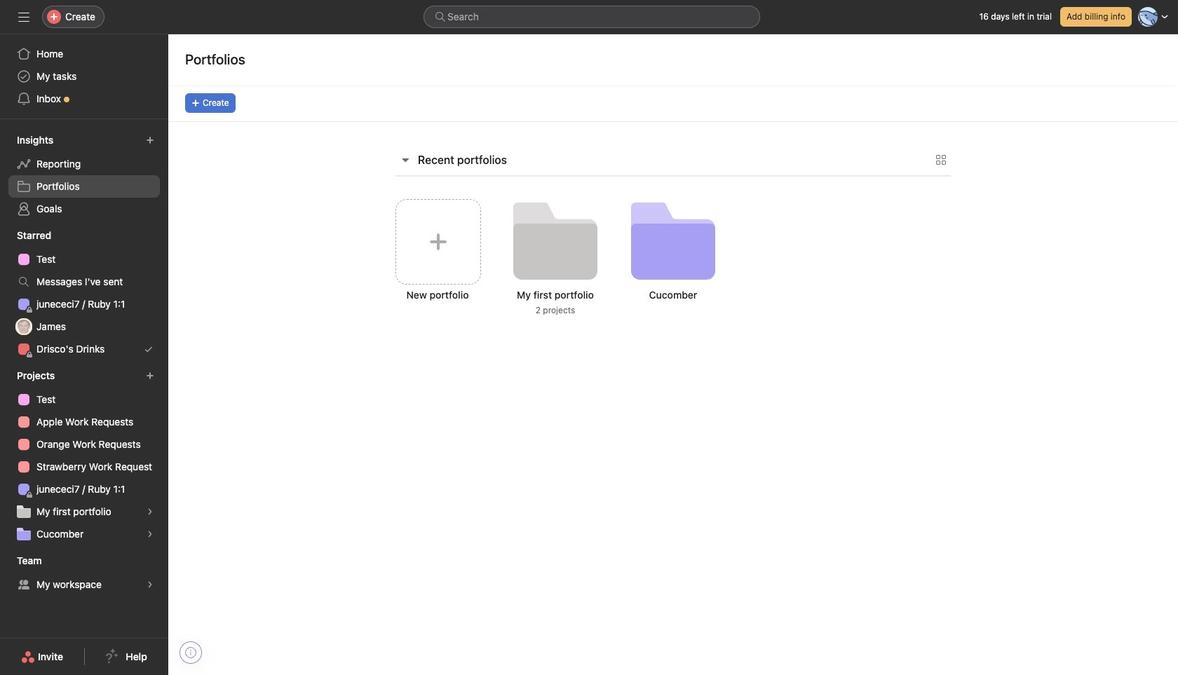 Task type: locate. For each thing, give the bounding box(es) containing it.
list box
[[424, 6, 760, 28]]

hide sidebar image
[[18, 11, 29, 22]]

view as list image
[[935, 154, 947, 165]]

see details, my first portfolio image
[[146, 508, 154, 516]]

insights element
[[0, 128, 168, 223]]



Task type: vqa. For each thing, say whether or not it's contained in the screenshot.
text box
no



Task type: describe. For each thing, give the bounding box(es) containing it.
new project or portfolio image
[[146, 372, 154, 380]]

see details, my workspace image
[[146, 581, 154, 589]]

projects element
[[0, 363, 168, 548]]

see details, cucomber image
[[146, 530, 154, 539]]

new insights image
[[146, 136, 154, 144]]

global element
[[0, 34, 168, 119]]

teams element
[[0, 548, 168, 599]]

starred element
[[0, 223, 168, 363]]

collapse list for this section: recent portfolios image
[[400, 154, 411, 165]]



